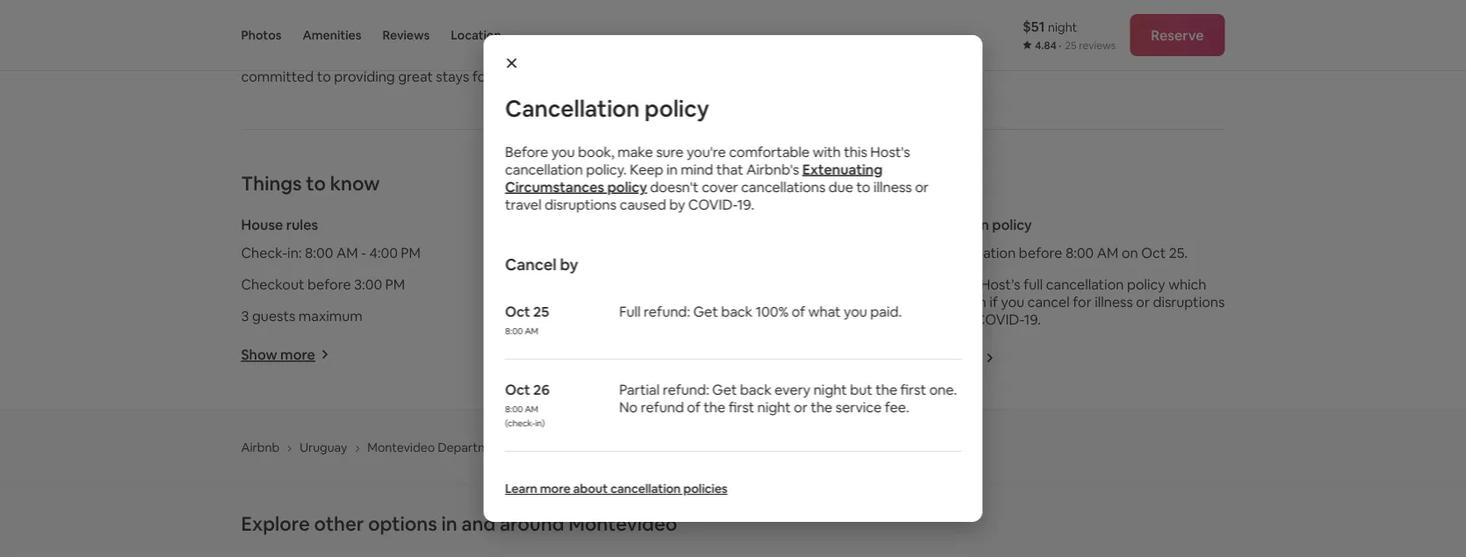 Task type: describe. For each thing, give the bounding box(es) containing it.
reviews
[[383, 27, 430, 43]]

1 vertical spatial by
[[560, 255, 578, 275]]

1 are from the left
[[317, 46, 338, 64]]

caused inside doesn't cover cancellations due to illness or travel disruptions caused by covid-19.
[[619, 196, 666, 214]]

uruguay link
[[300, 440, 347, 456]]

8:00 for in:
[[305, 244, 333, 262]]

back for every
[[740, 381, 771, 399]]

doesn't cover cancellations due to illness or travel disruptions caused by covid-19.
[[505, 178, 929, 214]]

department
[[438, 440, 508, 456]]

covid- inside review the host's full cancellation policy which applies even if you cancel for illness or disruptions caused by covid-19.
[[975, 311, 1024, 329]]

learn
[[505, 482, 537, 497]]

or inside doesn't cover cancellations due to illness or travel disruptions caused by covid-19.
[[915, 178, 929, 196]]

montevideo department
[[368, 440, 508, 456]]

26
[[533, 381, 549, 399]]

location button
[[451, 0, 501, 70]]

pet(s)
[[574, 307, 611, 325]]

a
[[351, 20, 358, 38]]

cancellation policy dialog
[[484, 35, 983, 523]]

checkout before 3:00 pm
[[241, 275, 405, 293]]

show for review the host's full cancellation policy which applies even if you cancel for illness or disruptions caused by covid-19.
[[907, 350, 943, 368]]

rules
[[286, 216, 318, 234]]

covid- inside doesn't cover cancellations due to illness or travel disruptions caused by covid-19.
[[688, 196, 737, 214]]

pet(s) live on property
[[574, 307, 716, 325]]

guests.
[[494, 67, 541, 85]]

3:00
[[354, 275, 382, 293]]

things to know
[[241, 171, 380, 196]]

1 horizontal spatial 25
[[1065, 39, 1077, 52]]

airbnb link
[[241, 440, 280, 456]]

cancellation policy for cancellation
[[907, 216, 1032, 234]]

partial
[[619, 381, 659, 399]]

not
[[754, 244, 776, 262]]

reviews
[[1079, 39, 1116, 52]]

0 vertical spatial oct
[[1142, 244, 1166, 262]]

for inside fabrizio jorge is a superhost superhosts are experienced, highly rated hosts who are committed to providing great stays for guests.
[[472, 67, 491, 85]]

refund: for partial
[[663, 381, 709, 399]]

monoxide
[[625, 244, 690, 262]]

oct 26 8:00 am (check-in)
[[505, 381, 549, 429]]

show more for review the host's full cancellation policy which applies even if you cancel for illness or disruptions caused by covid-19.
[[907, 350, 981, 368]]

get for 100%
[[693, 303, 718, 321]]

by inside review the host's full cancellation policy which applies even if you cancel for illness or disruptions caused by covid-19.
[[956, 311, 972, 329]]

location
[[451, 27, 501, 43]]

with
[[813, 143, 841, 161]]

0 vertical spatial on
[[1122, 244, 1139, 262]]

am for 26
[[525, 404, 538, 415]]

0 horizontal spatial first
[[728, 399, 754, 417]]

&
[[620, 216, 629, 234]]

fabrizio jorge is a superhost superhosts are experienced, highly rated hosts who are committed to providing great stays for guests.
[[241, 20, 597, 85]]

even
[[956, 293, 987, 311]]

4:00
[[369, 244, 398, 262]]

19. inside doesn't cover cancellations due to illness or travel disruptions caused by covid-19.
[[737, 196, 754, 214]]

reserve
[[1151, 26, 1204, 44]]

fabrizio
[[241, 20, 293, 38]]

cancellation for cancellation
[[907, 216, 990, 234]]

in:
[[287, 244, 302, 262]]

great
[[398, 67, 433, 85]]

policy up sure
[[644, 94, 709, 123]]

partial refund: get back every night but the first one. no refund of the first night or the service fee.
[[619, 381, 957, 417]]

around
[[500, 512, 565, 537]]

policies
[[683, 482, 727, 497]]

0 horizontal spatial on
[[639, 307, 655, 325]]

host's
[[870, 143, 910, 161]]

superhosts
[[241, 46, 314, 64]]

is
[[338, 20, 348, 38]]

am up review the host's full cancellation policy which applies even if you cancel for illness or disruptions caused by covid-19.
[[1097, 244, 1119, 262]]

extenuating
[[802, 160, 882, 178]]

0 horizontal spatial show more
[[241, 346, 315, 364]]

cancellation right about
[[610, 482, 681, 497]]

3 guests maximum
[[241, 307, 363, 325]]

superhost
[[361, 20, 430, 38]]

experienced,
[[341, 46, 425, 64]]

by inside doesn't cover cancellations due to illness or travel disruptions caused by covid-19.
[[669, 196, 685, 214]]

mind
[[681, 160, 713, 178]]

sure
[[656, 143, 683, 161]]

illness inside doesn't cover cancellations due to illness or travel disruptions caused by covid-19.
[[873, 178, 912, 196]]

free cancellation before 8:00 am on oct 25.
[[907, 244, 1188, 262]]

host's
[[981, 275, 1021, 293]]

(check-
[[505, 418, 535, 429]]

this
[[844, 143, 867, 161]]

paid.
[[870, 303, 902, 321]]

carbon monoxide detector not required
[[574, 244, 833, 262]]

options
[[368, 512, 437, 537]]

0 horizontal spatial show
[[241, 346, 277, 364]]

the right every
[[811, 399, 832, 417]]

0 horizontal spatial show more button
[[241, 346, 329, 364]]

1 horizontal spatial before
[[1019, 244, 1063, 262]]

review
[[907, 275, 953, 293]]

show more for pet(s) live on property
[[574, 346, 648, 364]]

things
[[241, 171, 302, 196]]

$51 night
[[1023, 17, 1078, 35]]

committed
[[241, 67, 314, 85]]

cancellation inside review the host's full cancellation policy which applies even if you cancel for illness or disruptions caused by covid-19.
[[1046, 275, 1124, 293]]

100%
[[755, 303, 788, 321]]

am for in:
[[336, 244, 358, 262]]

or inside review the host's full cancellation policy which applies even if you cancel for illness or disruptions caused by covid-19.
[[1137, 293, 1150, 311]]

check-
[[241, 244, 287, 262]]

8:00 for 25
[[505, 326, 523, 337]]

1 vertical spatial before
[[308, 275, 351, 293]]

review the host's full cancellation policy which applies even if you cancel for illness or disruptions caused by covid-19.
[[907, 275, 1225, 329]]

reserve button
[[1130, 14, 1225, 56]]

policy inside review the host's full cancellation policy which applies even if you cancel for illness or disruptions caused by covid-19.
[[1127, 275, 1166, 293]]

book,
[[578, 143, 614, 161]]

cover
[[702, 178, 738, 196]]

8:00 up review the host's full cancellation policy which applies even if you cancel for illness or disruptions caused by covid-19.
[[1066, 244, 1094, 262]]

cancel by
[[505, 255, 578, 275]]

illness inside review the host's full cancellation policy which applies even if you cancel for illness or disruptions caused by covid-19.
[[1095, 293, 1133, 311]]

circumstances
[[505, 178, 604, 196]]

refund
[[641, 399, 684, 417]]

cancellation inside before you book, make sure you're comfortable with this host's cancellation policy. keep in mind that airbnb's
[[505, 160, 583, 178]]

policy.
[[586, 160, 627, 178]]

show more button for review the host's full cancellation policy which applies even if you cancel for illness or disruptions caused by covid-19.
[[907, 350, 995, 368]]

montevideo department link
[[368, 440, 508, 456]]

amenities
[[303, 27, 362, 43]]

due
[[829, 178, 853, 196]]

cancellation up host's
[[938, 244, 1016, 262]]

you inside before you book, make sure you're comfortable with this host's cancellation policy. keep in mind that airbnb's
[[551, 143, 575, 161]]

cancel
[[505, 255, 556, 275]]

19. inside review the host's full cancellation policy which applies even if you cancel for illness or disruptions caused by covid-19.
[[1024, 311, 1041, 329]]

policy inside extenuating circumstances policy
[[607, 178, 647, 196]]

or inside partial refund: get back every night but the first one. no refund of the first night or the service fee.
[[794, 399, 807, 417]]

the right but
[[875, 381, 897, 399]]

that
[[716, 160, 743, 178]]

you're
[[686, 143, 726, 161]]

25 inside oct 25 8:00 am
[[533, 303, 549, 321]]



Task type: locate. For each thing, give the bounding box(es) containing it.
photos
[[241, 27, 282, 43]]

0 horizontal spatial night
[[757, 399, 791, 417]]

montevideo down in)
[[528, 440, 596, 456]]

0 vertical spatial 19.
[[737, 196, 754, 214]]

0 horizontal spatial of
[[687, 399, 700, 417]]

show more up one.
[[907, 350, 981, 368]]

cancellation policy
[[505, 94, 709, 123], [907, 216, 1032, 234]]

1 horizontal spatial illness
[[1095, 293, 1133, 311]]

night left but
[[813, 381, 847, 399]]

to inside fabrizio jorge is a superhost superhosts are experienced, highly rated hosts who are committed to providing great stays for guests.
[[317, 67, 331, 85]]

disruptions inside review the host's full cancellation policy which applies even if you cancel for illness or disruptions caused by covid-19.
[[1153, 293, 1225, 311]]

in left mind
[[666, 160, 677, 178]]

night inside $51 night
[[1048, 19, 1078, 35]]

reviews button
[[383, 0, 430, 70]]

doesn't
[[650, 178, 698, 196]]

1 vertical spatial back
[[740, 381, 771, 399]]

cancellation inside dialog
[[505, 94, 640, 123]]

1 vertical spatial get
[[712, 381, 737, 399]]

0 horizontal spatial cancellation policy
[[505, 94, 709, 123]]

·
[[1059, 39, 1062, 52]]

or
[[915, 178, 929, 196], [1137, 293, 1150, 311], [794, 399, 807, 417]]

1 vertical spatial 25
[[533, 303, 549, 321]]

show more
[[241, 346, 315, 364], [574, 346, 648, 364], [907, 350, 981, 368]]

more down 3 guests maximum
[[280, 346, 315, 364]]

the right refund
[[703, 399, 725, 417]]

cancellation up travel
[[505, 160, 583, 178]]

refund: for full
[[644, 303, 690, 321]]

on left 25. at the right of page
[[1122, 244, 1139, 262]]

2 vertical spatial oct
[[505, 381, 530, 399]]

8:00 inside oct 26 8:00 am (check-in)
[[505, 404, 523, 415]]

before up maximum
[[308, 275, 351, 293]]

cancellation
[[505, 160, 583, 178], [938, 244, 1016, 262], [1046, 275, 1124, 293], [610, 482, 681, 497]]

cancellations
[[741, 178, 825, 196]]

oct left 25. at the right of page
[[1142, 244, 1166, 262]]

if
[[990, 293, 998, 311]]

get down carbon monoxide detector not required
[[693, 303, 718, 321]]

montevideo for montevideo department
[[368, 440, 435, 456]]

every
[[774, 381, 810, 399]]

1 horizontal spatial on
[[1122, 244, 1139, 262]]

get inside partial refund: get back every night but the first one. no refund of the first night or the service fee.
[[712, 381, 737, 399]]

in left and
[[441, 512, 457, 537]]

cancel
[[1028, 293, 1070, 311]]

1 horizontal spatial disruptions
[[1153, 293, 1225, 311]]

disruptions up safety on the top left of page
[[544, 196, 616, 214]]

you right the if
[[1001, 293, 1025, 311]]

safety & property
[[574, 216, 692, 234]]

oct 25 8:00 am
[[505, 303, 549, 337]]

more for review the host's full cancellation policy which applies even if you cancel for illness or disruptions caused by covid-19. show more button
[[946, 350, 981, 368]]

25 down cancel by
[[533, 303, 549, 321]]

back left 100%
[[721, 303, 752, 321]]

show more button down guests
[[241, 346, 329, 364]]

first left every
[[728, 399, 754, 417]]

to
[[317, 67, 331, 85], [306, 171, 326, 196], [856, 178, 870, 196]]

1 vertical spatial pm
[[385, 275, 405, 293]]

1 vertical spatial property
[[658, 307, 716, 325]]

before up full
[[1019, 244, 1063, 262]]

show more down live
[[574, 346, 648, 364]]

1 vertical spatial 19.
[[1024, 311, 1041, 329]]

0 horizontal spatial 25
[[533, 303, 549, 321]]

or left which
[[1137, 293, 1150, 311]]

more right learn
[[540, 482, 570, 497]]

0 horizontal spatial by
[[560, 255, 578, 275]]

extenuating circumstances policy link
[[505, 160, 882, 196]]

0 vertical spatial cancellation
[[505, 94, 640, 123]]

1 vertical spatial in
[[441, 512, 457, 537]]

show down 3
[[241, 346, 277, 364]]

1 horizontal spatial 19.
[[1024, 311, 1041, 329]]

you left book, at the left of the page
[[551, 143, 575, 161]]

1 horizontal spatial for
[[1073, 293, 1092, 311]]

1 vertical spatial covid-
[[975, 311, 1024, 329]]

cancellation policy for you
[[505, 94, 709, 123]]

or up 'free'
[[915, 178, 929, 196]]

1 vertical spatial illness
[[1095, 293, 1133, 311]]

oct for 26
[[505, 381, 530, 399]]

show
[[241, 346, 277, 364], [574, 346, 610, 364], [907, 350, 943, 368]]

cancellation for you
[[505, 94, 640, 123]]

in inside before you book, make sure you're comfortable with this host's cancellation policy. keep in mind that airbnb's
[[666, 160, 677, 178]]

8:00 inside oct 25 8:00 am
[[505, 326, 523, 337]]

checkout
[[241, 275, 304, 293]]

0 vertical spatial for
[[472, 67, 491, 85]]

2 vertical spatial or
[[794, 399, 807, 417]]

am inside oct 25 8:00 am
[[525, 326, 538, 337]]

before you book, make sure you're comfortable with this host's cancellation policy. keep in mind that airbnb's
[[505, 143, 910, 178]]

make
[[617, 143, 653, 161]]

before
[[1019, 244, 1063, 262], [308, 275, 351, 293]]

2 horizontal spatial you
[[1001, 293, 1025, 311]]

full
[[1024, 275, 1043, 293]]

of right refund
[[687, 399, 700, 417]]

and
[[462, 512, 496, 537]]

oct for 25
[[505, 303, 530, 321]]

to left know
[[306, 171, 326, 196]]

get right refund
[[712, 381, 737, 399]]

1 vertical spatial oct
[[505, 303, 530, 321]]

for inside review the host's full cancellation policy which applies even if you cancel for illness or disruptions caused by covid-19.
[[1073, 293, 1092, 311]]

1 horizontal spatial caused
[[907, 311, 953, 329]]

airbnb's
[[746, 160, 799, 178]]

in)
[[535, 418, 545, 429]]

cancellation up 'free'
[[907, 216, 990, 234]]

am up in)
[[525, 404, 538, 415]]

1 horizontal spatial of
[[792, 303, 805, 321]]

to inside doesn't cover cancellations due to illness or travel disruptions caused by covid-19.
[[856, 178, 870, 196]]

explore other options in and around montevideo
[[241, 512, 678, 537]]

are down amenities
[[317, 46, 338, 64]]

oct down cancel
[[505, 303, 530, 321]]

learn more about cancellation policies
[[505, 482, 727, 497]]

more for leftmost show more button
[[280, 346, 315, 364]]

illness right cancel at right
[[1095, 293, 1133, 311]]

policy down the make
[[607, 178, 647, 196]]

show more down guests
[[241, 346, 315, 364]]

0 horizontal spatial disruptions
[[544, 196, 616, 214]]

2 vertical spatial by
[[956, 311, 972, 329]]

1 horizontal spatial cancellation
[[907, 216, 990, 234]]

2 horizontal spatial show more button
[[907, 350, 995, 368]]

show for pet(s) live on property
[[574, 346, 610, 364]]

montevideo down learn more about cancellation policies link
[[569, 512, 678, 537]]

1 vertical spatial or
[[1137, 293, 1150, 311]]

photos button
[[241, 0, 282, 70]]

covid- down host's
[[975, 311, 1024, 329]]

are right who
[[577, 46, 597, 64]]

of inside partial refund: get back every night but the first one. no refund of the first night or the service fee.
[[687, 399, 700, 417]]

1 horizontal spatial cancellation policy
[[907, 216, 1032, 234]]

disruptions inside doesn't cover cancellations due to illness or travel disruptions caused by covid-19.
[[544, 196, 616, 214]]

0 vertical spatial property
[[632, 216, 692, 234]]

0 vertical spatial get
[[693, 303, 718, 321]]

more inside "cancellation policy" dialog
[[540, 482, 570, 497]]

0 horizontal spatial before
[[308, 275, 351, 293]]

2 horizontal spatial show more
[[907, 350, 981, 368]]

extenuating circumstances policy
[[505, 160, 882, 196]]

cancellation up book, at the left of the page
[[505, 94, 640, 123]]

caused inside review the host's full cancellation policy which applies even if you cancel for illness or disruptions caused by covid-19.
[[907, 311, 953, 329]]

show more button down live
[[574, 346, 662, 364]]

0 vertical spatial cancellation policy
[[505, 94, 709, 123]]

0 vertical spatial back
[[721, 303, 752, 321]]

2 horizontal spatial or
[[1137, 293, 1150, 311]]

montevideo for montevideo
[[528, 440, 596, 456]]

montevideo left "department"
[[368, 440, 435, 456]]

0 vertical spatial of
[[792, 303, 805, 321]]

1 horizontal spatial you
[[844, 303, 867, 321]]

8:00 right in:
[[305, 244, 333, 262]]

more up partial
[[613, 346, 648, 364]]

back for 100%
[[721, 303, 752, 321]]

1 horizontal spatial show
[[574, 346, 610, 364]]

caused up "safety & property"
[[619, 196, 666, 214]]

am inside oct 26 8:00 am (check-in)
[[525, 404, 538, 415]]

carbon
[[574, 244, 622, 262]]

more for pet(s) live on property show more button
[[613, 346, 648, 364]]

cancellation policy inside dialog
[[505, 94, 709, 123]]

1 vertical spatial disruptions
[[1153, 293, 1225, 311]]

by left the if
[[956, 311, 972, 329]]

pm
[[401, 244, 421, 262], [385, 275, 405, 293]]

night up ·
[[1048, 19, 1078, 35]]

0 vertical spatial by
[[669, 196, 685, 214]]

refund: right full
[[644, 303, 690, 321]]

19. down full
[[1024, 311, 1041, 329]]

maximum
[[299, 307, 363, 325]]

1 horizontal spatial show more button
[[574, 346, 662, 364]]

caused down review at right
[[907, 311, 953, 329]]

show up one.
[[907, 350, 943, 368]]

0 vertical spatial caused
[[619, 196, 666, 214]]

3
[[241, 307, 249, 325]]

0 vertical spatial disruptions
[[544, 196, 616, 214]]

0 vertical spatial 25
[[1065, 39, 1077, 52]]

covid-
[[688, 196, 737, 214], [975, 311, 1024, 329]]

to left providing
[[317, 67, 331, 85]]

show down pet(s)
[[574, 346, 610, 364]]

19. down that
[[737, 196, 754, 214]]

1 horizontal spatial show more
[[574, 346, 648, 364]]

night left the service
[[757, 399, 791, 417]]

refund: right partial
[[663, 381, 709, 399]]

which
[[1169, 275, 1207, 293]]

0 horizontal spatial illness
[[873, 178, 912, 196]]

the inside review the host's full cancellation policy which applies even if you cancel for illness or disruptions caused by covid-19.
[[956, 275, 978, 293]]

1 vertical spatial of
[[687, 399, 700, 417]]

0 vertical spatial or
[[915, 178, 929, 196]]

what
[[808, 303, 841, 321]]

before
[[505, 143, 548, 161]]

or left the service
[[794, 399, 807, 417]]

0 horizontal spatial are
[[317, 46, 338, 64]]

0 vertical spatial pm
[[401, 244, 421, 262]]

1 horizontal spatial by
[[669, 196, 685, 214]]

am
[[336, 244, 358, 262], [1097, 244, 1119, 262], [525, 326, 538, 337], [525, 404, 538, 415]]

airbnb
[[241, 440, 280, 456]]

by down mind
[[669, 196, 685, 214]]

0 horizontal spatial or
[[794, 399, 807, 417]]

comfortable
[[729, 143, 810, 161]]

policy up free cancellation before 8:00 am on oct 25.
[[993, 216, 1032, 234]]

night
[[1048, 19, 1078, 35], [813, 381, 847, 399], [757, 399, 791, 417]]

1 vertical spatial cancellation policy
[[907, 216, 1032, 234]]

1 horizontal spatial covid-
[[975, 311, 1024, 329]]

safety
[[574, 216, 617, 234]]

keep
[[630, 160, 663, 178]]

0 horizontal spatial in
[[441, 512, 457, 537]]

for right cancel at right
[[1073, 293, 1092, 311]]

show more button
[[241, 346, 329, 364], [574, 346, 662, 364], [907, 350, 995, 368]]

disruptions down 25. at the right of page
[[1153, 293, 1225, 311]]

highly
[[428, 46, 467, 64]]

explore
[[241, 512, 310, 537]]

for
[[472, 67, 491, 85], [1073, 293, 1092, 311]]

house
[[241, 216, 283, 234]]

8:00 down cancel
[[505, 326, 523, 337]]

refund: inside partial refund: get back every night but the first one. no refund of the first night or the service fee.
[[663, 381, 709, 399]]

0 vertical spatial refund:
[[644, 303, 690, 321]]

policy
[[644, 94, 709, 123], [607, 178, 647, 196], [993, 216, 1032, 234], [1127, 275, 1166, 293]]

1 vertical spatial caused
[[907, 311, 953, 329]]

0 horizontal spatial caused
[[619, 196, 666, 214]]

1 vertical spatial for
[[1073, 293, 1092, 311]]

applies
[[907, 293, 953, 311]]

caused
[[619, 196, 666, 214], [907, 311, 953, 329]]

you left paid.
[[844, 303, 867, 321]]

0 horizontal spatial cancellation
[[505, 94, 640, 123]]

1 horizontal spatial in
[[666, 160, 677, 178]]

am left -
[[336, 244, 358, 262]]

am for 25
[[525, 326, 538, 337]]

oct inside oct 25 8:00 am
[[505, 303, 530, 321]]

oct left the 26
[[505, 381, 530, 399]]

property up monoxide
[[632, 216, 692, 234]]

check-in: 8:00 am - 4:00 pm
[[241, 244, 421, 262]]

0 vertical spatial illness
[[873, 178, 912, 196]]

0 horizontal spatial for
[[472, 67, 491, 85]]

0 horizontal spatial 19.
[[737, 196, 754, 214]]

back inside partial refund: get back every night but the first one. no refund of the first night or the service fee.
[[740, 381, 771, 399]]

4.84 · 25 reviews
[[1035, 39, 1116, 52]]

2 horizontal spatial night
[[1048, 19, 1078, 35]]

by right cancel
[[560, 255, 578, 275]]

1 vertical spatial on
[[639, 307, 655, 325]]

show more button for pet(s) live on property
[[574, 346, 662, 364]]

fee.
[[885, 399, 909, 417]]

cancellation
[[505, 94, 640, 123], [907, 216, 990, 234]]

illness down host's at the top right of the page
[[873, 178, 912, 196]]

more
[[280, 346, 315, 364], [613, 346, 648, 364], [946, 350, 981, 368], [540, 482, 570, 497]]

cancellation down free cancellation before 8:00 am on oct 25.
[[1046, 275, 1124, 293]]

full refund: get back 100% of what you paid.
[[619, 303, 902, 321]]

8:00 up (check-
[[505, 404, 523, 415]]

get
[[693, 303, 718, 321], [712, 381, 737, 399]]

25 right ·
[[1065, 39, 1077, 52]]

8:00
[[305, 244, 333, 262], [1066, 244, 1094, 262], [505, 326, 523, 337], [505, 404, 523, 415]]

no
[[619, 399, 637, 417]]

am up the 26
[[525, 326, 538, 337]]

one.
[[929, 381, 957, 399]]

2 horizontal spatial show
[[907, 350, 943, 368]]

1 vertical spatial refund:
[[663, 381, 709, 399]]

live
[[614, 307, 636, 325]]

more up one.
[[946, 350, 981, 368]]

of
[[792, 303, 805, 321], [687, 399, 700, 417]]

know
[[330, 171, 380, 196]]

policy left which
[[1127, 275, 1166, 293]]

2 are from the left
[[577, 46, 597, 64]]

pm right 3:00
[[385, 275, 405, 293]]

covid- down mind
[[688, 196, 737, 214]]

1 horizontal spatial night
[[813, 381, 847, 399]]

0 horizontal spatial you
[[551, 143, 575, 161]]

1 vertical spatial cancellation
[[907, 216, 990, 234]]

about
[[573, 482, 608, 497]]

oct
[[1142, 244, 1166, 262], [505, 303, 530, 321], [505, 381, 530, 399]]

property right full
[[658, 307, 716, 325]]

jorge
[[296, 20, 335, 38]]

8:00 for 26
[[505, 404, 523, 415]]

back left every
[[740, 381, 771, 399]]

0 vertical spatial before
[[1019, 244, 1063, 262]]

4.84
[[1035, 39, 1057, 52]]

1 horizontal spatial first
[[900, 381, 926, 399]]

to right "due"
[[856, 178, 870, 196]]

for down rated
[[472, 67, 491, 85]]

0 horizontal spatial covid-
[[688, 196, 737, 214]]

0 vertical spatial covid-
[[688, 196, 737, 214]]

but
[[850, 381, 872, 399]]

oct inside oct 26 8:00 am (check-in)
[[505, 381, 530, 399]]

guests
[[252, 307, 296, 325]]

on right live
[[639, 307, 655, 325]]

montevideo link
[[528, 440, 596, 456]]

pm right "4:00"
[[401, 244, 421, 262]]

0 vertical spatial in
[[666, 160, 677, 178]]

you inside review the host's full cancellation policy which applies even if you cancel for illness or disruptions caused by covid-19.
[[1001, 293, 1025, 311]]

cancellation policy up 'free'
[[907, 216, 1032, 234]]

the left the if
[[956, 275, 978, 293]]

-
[[361, 244, 366, 262]]

2 horizontal spatial by
[[956, 311, 972, 329]]

get for every
[[712, 381, 737, 399]]

1 horizontal spatial or
[[915, 178, 929, 196]]

cancellation policy up book, at the left of the page
[[505, 94, 709, 123]]

of left what
[[792, 303, 805, 321]]

show more button up one.
[[907, 350, 995, 368]]

1 horizontal spatial are
[[577, 46, 597, 64]]

first left one.
[[900, 381, 926, 399]]

property
[[632, 216, 692, 234], [658, 307, 716, 325]]



Task type: vqa. For each thing, say whether or not it's contained in the screenshot.
ALL to the bottom
no



